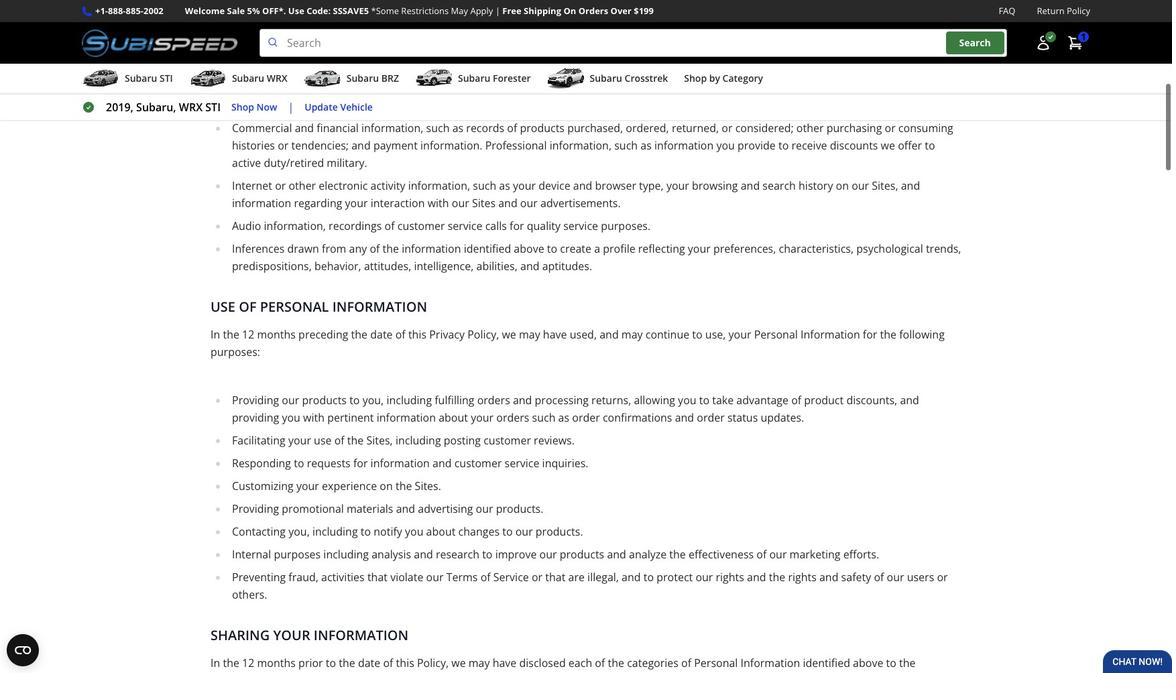 Task type: describe. For each thing, give the bounding box(es) containing it.
information inside internet or other electronic activity information, such as your device and browser type, your browsing and search history on our sites, and information regarding your interaction with our sites and our advertisements.
[[232, 196, 291, 211]]

device
[[539, 179, 571, 193]]

our right improve
[[540, 548, 557, 562]]

with inside internet or other electronic activity information, such as your device and browser type, your browsing and search history on our sites, and information regarding your interaction with our sites and our advertisements.
[[428, 196, 449, 211]]

0 vertical spatial information
[[333, 298, 427, 316]]

classes
[[373, 81, 408, 95]]

0 horizontal spatial on
[[380, 479, 393, 494]]

psychological
[[857, 242, 924, 256]]

subaru forester button
[[415, 67, 531, 93]]

continue
[[646, 328, 690, 342]]

you, inside providing our products to you, including fulfilling orders and processing returns, allowing you to take advantage of product discounts, and providing you with pertinent information about your orders such as order confirmations and order status updates.
[[363, 393, 384, 408]]

sale
[[227, 5, 245, 17]]

materials
[[347, 502, 394, 517]]

shop now
[[232, 100, 277, 113]]

your inside providing our products to you, including fulfilling orders and processing returns, allowing you to take advantage of product discounts, and providing you with pertinent information about your orders such as order confirmations and order status updates.
[[471, 411, 494, 426]]

or right the returned,
[[722, 121, 733, 136]]

efforts.
[[844, 548, 880, 562]]

numbers,
[[719, 40, 767, 55]]

sites, inside internet or other electronic activity information, such as your device and browser type, your browsing and search history on our sites, and information regarding your interaction with our sites and our advertisements.
[[872, 179, 899, 193]]

browsing
[[693, 179, 738, 193]]

preventing
[[232, 570, 286, 585]]

in the 12 months prior to the date of this policy, we may have disclosed each of the categories of personal information identified above to the
[[211, 656, 916, 674]]

personal inside in the 12 months prior to the date of this policy, we may have disclosed each of the categories of personal information identified above to the
[[695, 656, 738, 671]]

information, down purchased,
[[550, 138, 612, 153]]

+1-888-885-2002 link
[[95, 4, 164, 18]]

internet
[[232, 179, 272, 193]]

providing for providing our products to you, including fulfilling orders and processing returns, allowing you to take advantage of product discounts, and providing you with pertinent information about your orders such as order confirmations and order status updates.
[[232, 393, 279, 408]]

you right allowing
[[678, 393, 697, 408]]

2 vertical spatial for
[[354, 456, 368, 471]]

or right users
[[938, 570, 949, 585]]

your inside inferences drawn from any of the information identified above to create a profile reflecting your preferences, characteristics, psychological trends, predispositions, behavior, attitudes, intelligence, abilities, and aptitudes.
[[688, 242, 711, 256]]

users
[[908, 570, 935, 585]]

*some
[[371, 5, 399, 17]]

we inside in the 12 months preceding the date of this privacy policy, we may have used, and may continue to use, your personal information for the following purposes:
[[502, 328, 517, 342]]

effectiveness
[[689, 548, 754, 562]]

you right providing
[[282, 411, 301, 426]]

now
[[257, 100, 277, 113]]

2019, subaru, wrx sti
[[106, 100, 221, 115]]

policy, for this
[[417, 656, 449, 671]]

with inside providing our products to you, including fulfilling orders and processing returns, allowing you to take advantage of product discounts, and providing you with pertinent information about your orders such as order confirmations and order status updates.
[[303, 411, 325, 426]]

code:
[[307, 5, 331, 17]]

privacy
[[430, 328, 465, 342]]

phone
[[684, 40, 716, 55]]

date inside in the 12 months prior to the date of this policy, we may have disclosed each of the categories of personal information identified above to the
[[358, 656, 381, 671]]

advantage
[[737, 393, 789, 408]]

analyze
[[629, 548, 667, 562]]

personal identifiers, including your name, physical address, billing address, email address, phone numbers, customer number, account password, and ip address or other unique identifier.
[[232, 40, 960, 73]]

other inside personal identifiers, including your name, physical address, billing address, email address, phone numbers, customer number, account password, and ip address or other unique identifier.
[[322, 58, 350, 73]]

reviews.
[[534, 434, 575, 448]]

providing
[[232, 411, 279, 426]]

and down allowing
[[675, 411, 695, 426]]

policy, for privacy
[[468, 328, 499, 342]]

your left use
[[288, 434, 311, 448]]

identified inside inferences drawn from any of the information identified above to create a profile reflecting your preferences, characteristics, psychological trends, predispositions, behavior, attitudes, intelligence, abilities, and aptitudes.
[[464, 242, 511, 256]]

subaru for subaru wrx
[[232, 72, 265, 85]]

and right illegal,
[[622, 570, 641, 585]]

contacting you, including to notify you about changes to our products.
[[232, 525, 584, 540]]

electronic
[[319, 179, 368, 193]]

2 horizontal spatial service
[[564, 219, 599, 234]]

shop by category
[[685, 72, 764, 85]]

demographic
[[433, 81, 499, 95]]

a subaru sti thumbnail image image
[[82, 69, 119, 89]]

following
[[900, 328, 945, 342]]

in for in the 12 months preceding the date of this privacy policy, we may have used, and may continue to use, your personal information for the following purposes:
[[211, 328, 220, 342]]

of inside in the 12 months preceding the date of this privacy policy, we may have used, and may continue to use, your personal information for the following purposes:
[[396, 328, 406, 342]]

1
[[1082, 30, 1087, 43]]

or inside personal identifiers, including your name, physical address, billing address, email address, phone numbers, customer number, account password, and ip address or other unique identifier.
[[309, 58, 320, 73]]

a subaru wrx thumbnail image image
[[189, 69, 227, 89]]

shipping
[[524, 5, 562, 17]]

sites.
[[415, 479, 441, 494]]

personal inside personal identifiers, including your name, physical address, billing address, email address, phone numbers, customer number, account password, and ip address or other unique identifier.
[[232, 40, 276, 55]]

and inside 'characteristics of protected classes and demographic information, such as military or veteran status in connection with discount programs we offer.'
[[411, 81, 430, 95]]

and up tendencies;
[[295, 121, 314, 136]]

and right discounts,
[[901, 393, 920, 408]]

inquiries.
[[543, 456, 589, 471]]

wrx inside dropdown button
[[267, 72, 288, 85]]

facilitating your use of the sites, including posting customer reviews.
[[232, 434, 575, 448]]

your right 'type,'
[[667, 179, 690, 193]]

0 vertical spatial orders
[[478, 393, 510, 408]]

requests
[[307, 456, 351, 471]]

as inside providing our products to you, including fulfilling orders and processing returns, allowing you to take advantage of product discounts, and providing you with pertinent information about your orders such as order confirmations and order status updates.
[[559, 411, 570, 426]]

drawn
[[287, 242, 319, 256]]

0 horizontal spatial you,
[[289, 525, 310, 540]]

are
[[569, 570, 585, 585]]

and up advertisements.
[[574, 179, 593, 193]]

search
[[960, 36, 992, 49]]

12 for in the 12 months preceding the date of this privacy policy, we may have used, and may continue to use, your personal information for the following purposes:
[[242, 328, 255, 342]]

2 rights from the left
[[789, 570, 817, 585]]

welcome
[[185, 5, 225, 17]]

2 address, from the left
[[563, 40, 606, 55]]

1 order from the left
[[573, 411, 600, 426]]

we inside 'characteristics of protected classes and demographic information, such as military or veteran status in connection with discount programs we offer.'
[[927, 81, 941, 95]]

or inside internet or other electronic activity information, such as your device and browser type, your browsing and search history on our sites, and information regarding your interaction with our sites and our advertisements.
[[275, 179, 286, 193]]

improve
[[496, 548, 537, 562]]

intelligence,
[[414, 259, 474, 274]]

address
[[266, 58, 306, 73]]

or left consuming on the top right
[[885, 121, 896, 136]]

subaru wrx button
[[189, 67, 288, 93]]

subaru brz button
[[304, 67, 399, 93]]

as down 'ordered,'
[[641, 138, 652, 153]]

such down 'ordered,'
[[615, 138, 638, 153]]

and up contacting you, including to notify you about changes to our products. at the left bottom of the page
[[396, 502, 415, 517]]

and up sites.
[[433, 456, 452, 471]]

recordings
[[329, 219, 382, 234]]

our left marketing
[[770, 548, 787, 562]]

a subaru forester thumbnail image image
[[415, 69, 453, 89]]

and down 'effectiveness'
[[748, 570, 767, 585]]

reflecting
[[639, 242, 686, 256]]

shop for shop now
[[232, 100, 254, 113]]

processing
[[535, 393, 589, 408]]

and inside personal identifiers, including your name, physical address, billing address, email address, phone numbers, customer number, account password, and ip address or other unique identifier.
[[232, 58, 251, 73]]

and right sites
[[499, 196, 518, 211]]

posting
[[444, 434, 481, 448]]

12 for in the 12 months prior to the date of this policy, we may have disclosed each of the categories of personal information identified above to the
[[242, 656, 255, 671]]

orders
[[579, 5, 609, 17]]

off*.
[[262, 5, 286, 17]]

as up information.
[[453, 121, 464, 136]]

product
[[805, 393, 844, 408]]

fraud,
[[289, 570, 319, 585]]

2 order from the left
[[697, 411, 725, 426]]

5%
[[247, 5, 260, 17]]

returns,
[[592, 393, 632, 408]]

analysis
[[372, 548, 411, 562]]

customer down posting on the left of page
[[455, 456, 502, 471]]

illegal,
[[588, 570, 619, 585]]

information inside in the 12 months prior to the date of this policy, we may have disclosed each of the categories of personal information identified above to the
[[741, 656, 801, 671]]

and left processing
[[513, 393, 532, 408]]

0 horizontal spatial |
[[288, 100, 294, 115]]

by
[[710, 72, 721, 85]]

our up quality
[[521, 196, 538, 211]]

purposes.
[[601, 219, 651, 234]]

from
[[322, 242, 346, 256]]

we inside in the 12 months prior to the date of this policy, we may have disclosed each of the categories of personal information identified above to the
[[452, 656, 466, 671]]

our down "discounts"
[[852, 179, 870, 193]]

purchasing
[[827, 121, 883, 136]]

such inside providing our products to you, including fulfilling orders and processing returns, allowing you to take advantage of product discounts, and providing you with pertinent information about your orders such as order confirmations and order status updates.
[[532, 411, 556, 426]]

subaru,
[[136, 100, 176, 115]]

confirmations
[[603, 411, 673, 426]]

products inside commercial and financial information, such as records of products purchased, ordered, returned, or considered; other purchasing or consuming histories or tendencies; and payment information. professional information, such as information you provide to receive discounts we offer to active duty/retired military.
[[520, 121, 565, 136]]

over
[[611, 5, 632, 17]]

our down 'effectiveness'
[[696, 570, 714, 585]]

considered;
[[736, 121, 794, 136]]

have for disclosed
[[493, 656, 517, 671]]

have for used,
[[543, 328, 567, 342]]

subaru for subaru brz
[[347, 72, 379, 85]]

1 vertical spatial orders
[[497, 411, 530, 426]]

to inside inferences drawn from any of the information identified above to create a profile reflecting your preferences, characteristics, psychological trends, predispositions, behavior, attitudes, intelligence, abilities, and aptitudes.
[[547, 242, 558, 256]]

profile
[[603, 242, 636, 256]]

months for preceding
[[257, 328, 296, 342]]

a subaru brz thumbnail image image
[[304, 69, 341, 89]]

used,
[[570, 328, 597, 342]]

your up promotional
[[297, 479, 319, 494]]

audio information, recordings of customer service calls for quality service purposes.
[[232, 219, 651, 234]]

subaru wrx
[[232, 72, 288, 85]]

subaru for subaru forester
[[458, 72, 491, 85]]

purchased,
[[568, 121, 623, 136]]

your left device
[[513, 179, 536, 193]]

a subaru crosstrek thumbnail image image
[[547, 69, 585, 89]]

to inside preventing fraud, activities that violate our terms of service or that are illegal, and to protect our rights and the rights and safety of our users or others.
[[644, 570, 654, 585]]

use
[[211, 298, 236, 316]]

1 horizontal spatial service
[[505, 456, 540, 471]]

including for analysis
[[324, 548, 369, 562]]

personal inside in the 12 months preceding the date of this privacy policy, we may have used, and may continue to use, your personal information for the following purposes:
[[755, 328, 798, 342]]

update vehicle button
[[305, 100, 373, 115]]

information, up 'drawn'
[[264, 219, 326, 234]]

and down offer
[[902, 179, 921, 193]]

use
[[314, 434, 332, 448]]

our left terms
[[426, 570, 444, 585]]

the inside preventing fraud, activities that violate our terms of service or that are illegal, and to protect our rights and the rights and safety of our users or others.
[[769, 570, 786, 585]]

for inside in the 12 months preceding the date of this privacy policy, we may have used, and may continue to use, your personal information for the following purposes:
[[863, 328, 878, 342]]

or inside 'characteristics of protected classes and demographic information, such as military or veteran status in connection with discount programs we offer.'
[[647, 81, 658, 95]]

subispeed logo image
[[82, 29, 238, 57]]

fulfilling
[[435, 393, 475, 408]]

months for prior
[[257, 656, 296, 671]]

subaru sti button
[[82, 67, 173, 93]]

open widget image
[[7, 635, 39, 667]]

return
[[1038, 5, 1065, 17]]

you inside commercial and financial information, such as records of products purchased, ordered, returned, or considered; other purchasing or consuming histories or tendencies; and payment information. professional information, such as information you provide to receive discounts we offer to active duty/retired military.
[[717, 138, 735, 153]]

and down contacting you, including to notify you about changes to our products. at the left bottom of the page
[[414, 548, 433, 562]]

and left search
[[741, 179, 760, 193]]

about inside providing our products to you, including fulfilling orders and processing returns, allowing you to take advantage of product discounts, and providing you with pertinent information about your orders such as order confirmations and order status updates.
[[439, 411, 468, 426]]

date inside in the 12 months preceding the date of this privacy policy, we may have used, and may continue to use, your personal information for the following purposes:
[[371, 328, 393, 342]]

1 that from the left
[[368, 570, 388, 585]]

brz
[[382, 72, 399, 85]]

our left sites
[[452, 196, 470, 211]]

characteristics,
[[779, 242, 854, 256]]

shop by category button
[[685, 67, 764, 93]]

you right notify
[[405, 525, 424, 540]]

preceding
[[299, 328, 349, 342]]

or right service
[[532, 570, 543, 585]]

customer down "interaction"
[[398, 219, 445, 234]]

subaru brz
[[347, 72, 399, 85]]

on inside internet or other electronic activity information, such as your device and browser type, your browsing and search history on our sites, and information regarding your interaction with our sites and our advertisements.
[[836, 179, 849, 193]]

as inside 'characteristics of protected classes and demographic information, such as military or veteran status in connection with discount programs we offer.'
[[593, 81, 604, 95]]

and up illegal,
[[608, 548, 627, 562]]



Task type: vqa. For each thing, say whether or not it's contained in the screenshot.
R
no



Task type: locate. For each thing, give the bounding box(es) containing it.
aptitudes.
[[543, 259, 593, 274]]

forester
[[493, 72, 531, 85]]

1 rights from the left
[[716, 570, 745, 585]]

2 in from the top
[[211, 656, 220, 671]]

you left provide at the top right of page
[[717, 138, 735, 153]]

0 horizontal spatial address,
[[485, 40, 528, 55]]

1 vertical spatial status
[[728, 411, 758, 426]]

such down personal identifiers, including your name, physical address, billing address, email address, phone numbers, customer number, account password, and ip address or other unique identifier.
[[567, 81, 590, 95]]

duty/retired
[[264, 156, 324, 171]]

information, inside internet or other electronic activity information, such as your device and browser type, your browsing and search history on our sites, and information regarding your interaction with our sites and our advertisements.
[[408, 179, 470, 193]]

information inside inferences drawn from any of the information identified above to create a profile reflecting your preferences, characteristics, psychological trends, predispositions, behavior, attitudes, intelligence, abilities, and aptitudes.
[[402, 242, 461, 256]]

information down the returned,
[[655, 138, 714, 153]]

or up duty/retired
[[278, 138, 289, 153]]

subaru for subaru crosstrek
[[590, 72, 623, 85]]

1 horizontal spatial rights
[[789, 570, 817, 585]]

in
[[211, 328, 220, 342], [211, 656, 220, 671]]

protect
[[657, 570, 693, 585]]

policy, inside in the 12 months prior to the date of this policy, we may have disclosed each of the categories of personal information identified above to the
[[417, 656, 449, 671]]

including up responding to requests for information and customer service inquiries.
[[396, 434, 441, 448]]

above
[[514, 242, 545, 256], [854, 656, 884, 671]]

0 vertical spatial providing
[[232, 393, 279, 408]]

customer inside personal identifiers, including your name, physical address, billing address, email address, phone numbers, customer number, account password, and ip address or other unique identifier.
[[770, 40, 817, 55]]

update vehicle
[[305, 100, 373, 113]]

discounts,
[[847, 393, 898, 408]]

0 vertical spatial sti
[[160, 72, 173, 85]]

0 horizontal spatial may
[[469, 656, 490, 671]]

1 vertical spatial above
[[854, 656, 884, 671]]

and down identifier. on the top left
[[411, 81, 430, 95]]

0 vertical spatial wrx
[[267, 72, 288, 85]]

that down analysis
[[368, 570, 388, 585]]

information up prior
[[314, 627, 409, 645]]

1 vertical spatial other
[[797, 121, 824, 136]]

that
[[368, 570, 388, 585], [546, 570, 566, 585]]

personal right use,
[[755, 328, 798, 342]]

1 vertical spatial information
[[741, 656, 801, 671]]

subaru inside subaru crosstrek dropdown button
[[590, 72, 623, 85]]

1 vertical spatial 12
[[242, 656, 255, 671]]

2 horizontal spatial with
[[806, 81, 827, 95]]

including up activities
[[324, 548, 369, 562]]

as down processing
[[559, 411, 570, 426]]

3 subaru from the left
[[347, 72, 379, 85]]

providing up contacting
[[232, 502, 279, 517]]

pertinent
[[328, 411, 374, 426]]

1 horizontal spatial |
[[496, 5, 500, 17]]

the inside inferences drawn from any of the information identified above to create a profile reflecting your preferences, characteristics, psychological trends, predispositions, behavior, attitudes, intelligence, abilities, and aptitudes.
[[383, 242, 399, 256]]

abilities,
[[477, 259, 518, 274]]

1 vertical spatial months
[[257, 656, 296, 671]]

| left free
[[496, 5, 500, 17]]

products inside providing our products to you, including fulfilling orders and processing returns, allowing you to take advantage of product discounts, and providing you with pertinent information about your orders such as order confirmations and order status updates.
[[302, 393, 347, 408]]

information inside in the 12 months preceding the date of this privacy policy, we may have used, and may continue to use, your personal information for the following purposes:
[[801, 328, 861, 342]]

and down marketing
[[820, 570, 839, 585]]

number,
[[820, 40, 863, 55]]

providing up providing
[[232, 393, 279, 408]]

other inside commercial and financial information, such as records of products purchased, ordered, returned, or considered; other purchasing or consuming histories or tendencies; and payment information. professional information, such as information you provide to receive discounts we offer to active duty/retired military.
[[797, 121, 824, 136]]

date right preceding
[[371, 328, 393, 342]]

have inside in the 12 months prior to the date of this policy, we may have disclosed each of the categories of personal information identified above to the
[[493, 656, 517, 671]]

including
[[335, 40, 380, 55], [387, 393, 432, 408], [396, 434, 441, 448], [313, 525, 358, 540], [324, 548, 369, 562]]

veteran
[[661, 81, 699, 95]]

1 horizontal spatial you,
[[363, 393, 384, 408]]

1 horizontal spatial other
[[322, 58, 350, 73]]

1 horizontal spatial wrx
[[267, 72, 288, 85]]

of
[[239, 298, 257, 316]]

your
[[273, 627, 310, 645]]

0 horizontal spatial with
[[303, 411, 325, 426]]

2 horizontal spatial may
[[622, 328, 643, 342]]

0 vertical spatial policy,
[[468, 328, 499, 342]]

or right military
[[647, 81, 658, 95]]

0 vertical spatial in
[[211, 328, 220, 342]]

with left discount
[[806, 81, 827, 95]]

1 vertical spatial on
[[380, 479, 393, 494]]

2 horizontal spatial address,
[[639, 40, 681, 55]]

payment
[[374, 138, 418, 153]]

vehicle
[[340, 100, 373, 113]]

sti down the a subaru wrx thumbnail image
[[206, 100, 221, 115]]

1 horizontal spatial for
[[510, 219, 524, 234]]

0 vertical spatial |
[[496, 5, 500, 17]]

1 horizontal spatial may
[[519, 328, 541, 342]]

wrx right ip
[[267, 72, 288, 85]]

including for your
[[335, 40, 380, 55]]

for up "experience"
[[354, 456, 368, 471]]

wrx
[[267, 72, 288, 85], [179, 100, 203, 115]]

type,
[[640, 179, 664, 193]]

our up changes
[[476, 502, 494, 517]]

such inside internet or other electronic activity information, such as your device and browser type, your browsing and search history on our sites, and information regarding your interaction with our sites and our advertisements.
[[473, 179, 497, 193]]

0 horizontal spatial above
[[514, 242, 545, 256]]

policy, inside in the 12 months preceding the date of this privacy policy, we may have used, and may continue to use, your personal information for the following purposes:
[[468, 328, 499, 342]]

products. up internal purposes including analysis and research to improve our products and analyze the effectiveness of our marketing efforts.
[[536, 525, 584, 540]]

status inside 'characteristics of protected classes and demographic information, such as military or veteran status in connection with discount programs we offer.'
[[702, 81, 732, 95]]

we inside commercial and financial information, such as records of products purchased, ordered, returned, or considered; other purchasing or consuming histories or tendencies; and payment information. professional information, such as information you provide to receive discounts we offer to active duty/retired military.
[[881, 138, 896, 153]]

sites,
[[872, 179, 899, 193], [367, 434, 393, 448]]

including up the unique
[[335, 40, 380, 55]]

button image
[[1036, 35, 1052, 51]]

including up facilitating your use of the sites, including posting customer reviews.
[[387, 393, 432, 408]]

including for to
[[313, 525, 358, 540]]

this inside in the 12 months preceding the date of this privacy policy, we may have used, and may continue to use, your personal information for the following purposes:
[[409, 328, 427, 342]]

2 vertical spatial with
[[303, 411, 325, 426]]

on right history
[[836, 179, 849, 193]]

0 horizontal spatial that
[[368, 570, 388, 585]]

0 vertical spatial personal
[[232, 40, 276, 55]]

other inside internet or other electronic activity information, such as your device and browser type, your browsing and search history on our sites, and information regarding your interaction with our sites and our advertisements.
[[289, 179, 316, 193]]

and inside in the 12 months preceding the date of this privacy policy, we may have used, and may continue to use, your personal information for the following purposes:
[[600, 328, 619, 342]]

shop inside dropdown button
[[685, 72, 707, 85]]

in down sharing
[[211, 656, 220, 671]]

as left military
[[593, 81, 604, 95]]

use,
[[706, 328, 726, 342]]

0 horizontal spatial policy,
[[417, 656, 449, 671]]

providing promotional materials and advertising our products.
[[232, 502, 544, 517]]

shop now link
[[232, 100, 277, 115]]

months inside in the 12 months prior to the date of this policy, we may have disclosed each of the categories of personal information identified above to the
[[257, 656, 296, 671]]

1 horizontal spatial above
[[854, 656, 884, 671]]

of inside inferences drawn from any of the information identified above to create a profile reflecting your preferences, characteristics, psychological trends, predispositions, behavior, attitudes, intelligence, abilities, and aptitudes.
[[370, 242, 380, 256]]

2 vertical spatial personal
[[695, 656, 738, 671]]

0 horizontal spatial sites,
[[367, 434, 393, 448]]

information inside providing our products to you, including fulfilling orders and processing returns, allowing you to take advantage of product discounts, and providing you with pertinent information about your orders such as order confirmations and order status updates.
[[377, 411, 436, 426]]

1 button
[[1062, 30, 1091, 56]]

service down sites
[[448, 219, 483, 234]]

your
[[383, 40, 406, 55], [513, 179, 536, 193], [667, 179, 690, 193], [345, 196, 368, 211], [688, 242, 711, 256], [729, 328, 752, 342], [471, 411, 494, 426], [288, 434, 311, 448], [297, 479, 319, 494]]

and right abilities,
[[521, 259, 540, 274]]

inferences drawn from any of the information identified above to create a profile reflecting your preferences, characteristics, psychological trends, predispositions, behavior, attitudes, intelligence, abilities, and aptitudes.
[[232, 242, 962, 274]]

information down facilitating your use of the sites, including posting customer reviews.
[[371, 456, 430, 471]]

in inside in the 12 months preceding the date of this privacy policy, we may have used, and may continue to use, your personal information for the following purposes:
[[211, 328, 220, 342]]

providing inside providing our products to you, including fulfilling orders and processing returns, allowing you to take advantage of product discounts, and providing you with pertinent information about your orders such as order confirmations and order status updates.
[[232, 393, 279, 408]]

may for used,
[[519, 328, 541, 342]]

you
[[717, 138, 735, 153], [678, 393, 697, 408], [282, 411, 301, 426], [405, 525, 424, 540]]

1 vertical spatial sti
[[206, 100, 221, 115]]

our inside providing our products to you, including fulfilling orders and processing returns, allowing you to take advantage of product discounts, and providing you with pertinent information about your orders such as order confirmations and order status updates.
[[282, 393, 299, 408]]

customizing
[[232, 479, 294, 494]]

have inside in the 12 months preceding the date of this privacy policy, we may have used, and may continue to use, your personal information for the following purposes:
[[543, 328, 567, 342]]

1 horizontal spatial sti
[[206, 100, 221, 115]]

including inside personal identifiers, including your name, physical address, billing address, email address, phone numbers, customer number, account password, and ip address or other unique identifier.
[[335, 40, 380, 55]]

identified inside in the 12 months prior to the date of this policy, we may have disclosed each of the categories of personal information identified above to the
[[803, 656, 851, 671]]

personal
[[232, 40, 276, 55], [755, 328, 798, 342], [695, 656, 738, 671]]

you, up purposes
[[289, 525, 310, 540]]

2 vertical spatial products
[[560, 548, 605, 562]]

shop left by
[[685, 72, 707, 85]]

0 horizontal spatial personal
[[232, 40, 276, 55]]

3 address, from the left
[[639, 40, 681, 55]]

1 horizontal spatial sites,
[[872, 179, 899, 193]]

0 horizontal spatial identified
[[464, 242, 511, 256]]

12 inside in the 12 months prior to the date of this policy, we may have disclosed each of the categories of personal information identified above to the
[[242, 656, 255, 671]]

0 vertical spatial above
[[514, 242, 545, 256]]

purposes
[[274, 548, 321, 562]]

your inside personal identifiers, including your name, physical address, billing address, email address, phone numbers, customer number, account password, and ip address or other unique identifier.
[[383, 40, 406, 55]]

and inside inferences drawn from any of the information identified above to create a profile reflecting your preferences, characteristics, psychological trends, predispositions, behavior, attitudes, intelligence, abilities, and aptitudes.
[[521, 259, 540, 274]]

2 horizontal spatial other
[[797, 121, 824, 136]]

responding to requests for information and customer service inquiries.
[[232, 456, 589, 471]]

this inside in the 12 months prior to the date of this policy, we may have disclosed each of the categories of personal information identified above to the
[[396, 656, 415, 671]]

may left disclosed
[[469, 656, 490, 671]]

1 vertical spatial information
[[314, 627, 409, 645]]

category
[[723, 72, 764, 85]]

may for disclosed
[[469, 656, 490, 671]]

a
[[595, 242, 601, 256]]

| right now
[[288, 100, 294, 115]]

or down identifiers,
[[309, 58, 320, 73]]

0 vertical spatial 12
[[242, 328, 255, 342]]

commercial and financial information, such as records of products purchased, ordered, returned, or considered; other purchasing or consuming histories or tendencies; and payment information. professional information, such as information you provide to receive discounts we offer to active duty/retired military.
[[232, 121, 954, 171]]

information up facilitating your use of the sites, including posting customer reviews.
[[377, 411, 436, 426]]

preventing fraud, activities that violate our terms of service or that are illegal, and to protect our rights and the rights and safety of our users or others.
[[232, 570, 949, 603]]

status left in
[[702, 81, 732, 95]]

months
[[257, 328, 296, 342], [257, 656, 296, 671]]

1 months from the top
[[257, 328, 296, 342]]

update
[[305, 100, 338, 113]]

your up posting on the left of page
[[471, 411, 494, 426]]

0 vertical spatial date
[[371, 328, 393, 342]]

0 horizontal spatial sti
[[160, 72, 173, 85]]

search input field
[[260, 29, 1008, 57]]

information, up payment
[[362, 121, 424, 136]]

0 horizontal spatial order
[[573, 411, 600, 426]]

billing
[[531, 40, 561, 55]]

2 providing from the top
[[232, 502, 279, 517]]

1 vertical spatial have
[[493, 656, 517, 671]]

above inside inferences drawn from any of the information identified above to create a profile reflecting your preferences, characteristics, psychological trends, predispositions, behavior, attitudes, intelligence, abilities, and aptitudes.
[[514, 242, 545, 256]]

0 horizontal spatial service
[[448, 219, 483, 234]]

0 vertical spatial status
[[702, 81, 732, 95]]

information, down billing
[[502, 81, 564, 95]]

0 vertical spatial on
[[836, 179, 849, 193]]

subaru inside subaru brz dropdown button
[[347, 72, 379, 85]]

2 months from the top
[[257, 656, 296, 671]]

rights
[[716, 570, 745, 585], [789, 570, 817, 585]]

subaru forester
[[458, 72, 531, 85]]

you, up pertinent
[[363, 393, 384, 408]]

products. up improve
[[496, 502, 544, 517]]

the
[[383, 242, 399, 256], [223, 328, 240, 342], [351, 328, 368, 342], [881, 328, 897, 342], [347, 434, 364, 448], [396, 479, 412, 494], [670, 548, 686, 562], [769, 570, 786, 585], [223, 656, 240, 671], [339, 656, 355, 671], [608, 656, 625, 671], [900, 656, 916, 671]]

0 vertical spatial you,
[[363, 393, 384, 408]]

internal purposes including analysis and research to improve our products and analyze the effectiveness of our marketing efforts.
[[232, 548, 880, 562]]

wrx down the a subaru wrx thumbnail image
[[179, 100, 203, 115]]

and up military.
[[352, 138, 371, 153]]

5 subaru from the left
[[590, 72, 623, 85]]

0 horizontal spatial shop
[[232, 100, 254, 113]]

+1-888-885-2002
[[95, 5, 164, 17]]

your inside in the 12 months preceding the date of this privacy policy, we may have used, and may continue to use, your personal information for the following purposes:
[[729, 328, 752, 342]]

your right use,
[[729, 328, 752, 342]]

offer.
[[232, 98, 259, 113]]

1 vertical spatial with
[[428, 196, 449, 211]]

1 horizontal spatial identified
[[803, 656, 851, 671]]

0 vertical spatial shop
[[685, 72, 707, 85]]

service down advertisements.
[[564, 219, 599, 234]]

providing our products to you, including fulfilling orders and processing returns, allowing you to take advantage of product discounts, and providing you with pertinent information about your orders such as order confirmations and order status updates.
[[232, 393, 920, 426]]

1 vertical spatial about
[[426, 525, 456, 540]]

4 subaru from the left
[[458, 72, 491, 85]]

facilitating
[[232, 434, 286, 448]]

2 vertical spatial other
[[289, 179, 316, 193]]

your right reflecting
[[688, 242, 711, 256]]

sti up 2019, subaru, wrx sti
[[160, 72, 173, 85]]

885-
[[126, 5, 144, 17]]

ip
[[254, 58, 264, 73]]

information, inside 'characteristics of protected classes and demographic information, such as military or veteran status in connection with discount programs we offer.'
[[502, 81, 564, 95]]

rights down marketing
[[789, 570, 817, 585]]

may left used,
[[519, 328, 541, 342]]

with up audio information, recordings of customer service calls for quality service purposes.
[[428, 196, 449, 211]]

discount
[[830, 81, 873, 95]]

subaru for subaru sti
[[125, 72, 157, 85]]

|
[[496, 5, 500, 17], [288, 100, 294, 115]]

1 horizontal spatial order
[[697, 411, 725, 426]]

in inside in the 12 months prior to the date of this policy, we may have disclosed each of the categories of personal information identified above to the
[[211, 656, 220, 671]]

0 horizontal spatial rights
[[716, 570, 745, 585]]

information inside commercial and financial information, such as records of products purchased, ordered, returned, or considered; other purchasing or consuming histories or tendencies; and payment information. professional information, such as information you provide to receive discounts we offer to active duty/retired military.
[[655, 138, 714, 153]]

in
[[735, 81, 744, 95]]

1 providing from the top
[[232, 393, 279, 408]]

1 subaru from the left
[[125, 72, 157, 85]]

2 12 from the top
[[242, 656, 255, 671]]

1 horizontal spatial that
[[546, 570, 566, 585]]

service
[[448, 219, 483, 234], [564, 219, 599, 234], [505, 456, 540, 471]]

or down duty/retired
[[275, 179, 286, 193]]

0 vertical spatial products.
[[496, 502, 544, 517]]

our up improve
[[516, 525, 533, 540]]

12 up "purposes:"
[[242, 328, 255, 342]]

such up information.
[[426, 121, 450, 136]]

1 vertical spatial date
[[358, 656, 381, 671]]

identifiers,
[[279, 40, 332, 55]]

about down advertising
[[426, 525, 456, 540]]

0 horizontal spatial other
[[289, 179, 316, 193]]

predispositions,
[[232, 259, 312, 274]]

0 vertical spatial about
[[439, 411, 468, 426]]

providing for providing promotional materials and advertising our products.
[[232, 502, 279, 517]]

may left continue
[[622, 328, 643, 342]]

above inside in the 12 months prior to the date of this policy, we may have disclosed each of the categories of personal information identified above to the
[[854, 656, 884, 671]]

months down personal
[[257, 328, 296, 342]]

advertising
[[418, 502, 473, 517]]

0 vertical spatial have
[[543, 328, 567, 342]]

1 vertical spatial products.
[[536, 525, 584, 540]]

1 vertical spatial products
[[302, 393, 347, 408]]

subaru inside subaru wrx dropdown button
[[232, 72, 265, 85]]

1 horizontal spatial address,
[[563, 40, 606, 55]]

browser
[[595, 179, 637, 193]]

including inside providing our products to you, including fulfilling orders and processing returns, allowing you to take advantage of product discounts, and providing you with pertinent information about your orders such as order confirmations and order status updates.
[[387, 393, 432, 408]]

subaru inside subaru sti dropdown button
[[125, 72, 157, 85]]

1 vertical spatial providing
[[232, 502, 279, 517]]

1 address, from the left
[[485, 40, 528, 55]]

+1-
[[95, 5, 108, 17]]

status inside providing our products to you, including fulfilling orders and processing returns, allowing you to take advantage of product discounts, and providing you with pertinent information about your orders such as order confirmations and order status updates.
[[728, 411, 758, 426]]

or
[[309, 58, 320, 73], [647, 81, 658, 95], [722, 121, 733, 136], [885, 121, 896, 136], [278, 138, 289, 153], [275, 179, 286, 193], [532, 570, 543, 585], [938, 570, 949, 585]]

return policy link
[[1038, 4, 1091, 18]]

1 12 from the top
[[242, 328, 255, 342]]

of inside 'characteristics of protected classes and demographic information, such as military or veteran status in connection with discount programs we offer.'
[[309, 81, 319, 95]]

of inside providing our products to you, including fulfilling orders and processing returns, allowing you to take advantage of product discounts, and providing you with pertinent information about your orders such as order confirmations and order status updates.
[[792, 393, 802, 408]]

products up are
[[560, 548, 605, 562]]

0 horizontal spatial wrx
[[179, 100, 203, 115]]

1 in from the top
[[211, 328, 220, 342]]

months inside in the 12 months preceding the date of this privacy policy, we may have used, and may continue to use, your personal information for the following purposes:
[[257, 328, 296, 342]]

for left 'following'
[[863, 328, 878, 342]]

0 horizontal spatial have
[[493, 656, 517, 671]]

0 vertical spatial products
[[520, 121, 565, 136]]

may inside in the 12 months prior to the date of this policy, we may have disclosed each of the categories of personal information identified above to the
[[469, 656, 490, 671]]

in the 12 months preceding the date of this privacy policy, we may have used, and may continue to use, your personal information for the following purposes:
[[211, 328, 945, 360]]

0 vertical spatial months
[[257, 328, 296, 342]]

products up professional
[[520, 121, 565, 136]]

other up regarding
[[289, 179, 316, 193]]

1 horizontal spatial have
[[543, 328, 567, 342]]

your down 'electronic'
[[345, 196, 368, 211]]

sti inside dropdown button
[[160, 72, 173, 85]]

as inside internet or other electronic activity information, such as your device and browser type, your browsing and search history on our sites, and information regarding your interaction with our sites and our advertisements.
[[499, 179, 511, 193]]

1 vertical spatial policy,
[[417, 656, 449, 671]]

have left disclosed
[[493, 656, 517, 671]]

history
[[799, 179, 834, 193]]

1 vertical spatial you,
[[289, 525, 310, 540]]

personal up ip
[[232, 40, 276, 55]]

1 vertical spatial personal
[[755, 328, 798, 342]]

crosstrek
[[625, 72, 669, 85]]

professional
[[486, 138, 547, 153]]

our left users
[[887, 570, 905, 585]]

subaru crosstrek
[[590, 72, 669, 85]]

trends,
[[927, 242, 962, 256]]

shop for shop by category
[[685, 72, 707, 85]]

to inside in the 12 months preceding the date of this privacy policy, we may have used, and may continue to use, your personal information for the following purposes:
[[693, 328, 703, 342]]

internal
[[232, 548, 271, 562]]

1 horizontal spatial shop
[[685, 72, 707, 85]]

calls
[[486, 219, 507, 234]]

products up pertinent
[[302, 393, 347, 408]]

with inside 'characteristics of protected classes and demographic information, such as military or veteran status in connection with discount programs we offer.'
[[806, 81, 827, 95]]

12 inside in the 12 months preceding the date of this privacy policy, we may have used, and may continue to use, your personal information for the following purposes:
[[242, 328, 255, 342]]

1 horizontal spatial with
[[428, 196, 449, 211]]

such inside 'characteristics of protected classes and demographic information, such as military or veteran status in connection with discount programs we offer.'
[[567, 81, 590, 95]]

consuming
[[899, 121, 954, 136]]

search button
[[947, 32, 1005, 54]]

customer right posting on the left of page
[[484, 434, 531, 448]]

0 vertical spatial identified
[[464, 242, 511, 256]]

2 that from the left
[[546, 570, 566, 585]]

1 vertical spatial shop
[[232, 100, 254, 113]]

1 vertical spatial sites,
[[367, 434, 393, 448]]

1 vertical spatial wrx
[[179, 100, 203, 115]]

1 vertical spatial |
[[288, 100, 294, 115]]

2 horizontal spatial for
[[863, 328, 878, 342]]

0 vertical spatial with
[[806, 81, 827, 95]]

name,
[[408, 40, 440, 55]]

1 horizontal spatial policy,
[[468, 328, 499, 342]]

commercial
[[232, 121, 292, 136]]

interaction
[[371, 196, 425, 211]]

0 vertical spatial sites,
[[872, 179, 899, 193]]

including down promotional
[[313, 525, 358, 540]]

2 horizontal spatial personal
[[755, 328, 798, 342]]

policy,
[[468, 328, 499, 342], [417, 656, 449, 671]]

2 subaru from the left
[[232, 72, 265, 85]]

violate
[[391, 570, 424, 585]]

in up "purposes:"
[[211, 328, 220, 342]]

address, up forester
[[485, 40, 528, 55]]

research
[[436, 548, 480, 562]]

888-
[[108, 5, 126, 17]]

sites, down offer
[[872, 179, 899, 193]]

activity
[[371, 179, 406, 193]]

welcome sale 5% off*. use code: sssave5 *some restrictions may apply | free shipping on orders over $199
[[185, 5, 654, 17]]

in for in the 12 months prior to the date of this policy, we may have disclosed each of the categories of personal information identified above to the
[[211, 656, 220, 671]]

such up sites
[[473, 179, 497, 193]]

0 vertical spatial for
[[510, 219, 524, 234]]

address, up crosstrek
[[639, 40, 681, 55]]

subaru inside subaru forester dropdown button
[[458, 72, 491, 85]]

information up intelligence, at the top of the page
[[402, 242, 461, 256]]

status down take
[[728, 411, 758, 426]]

information down internet
[[232, 196, 291, 211]]

of inside commercial and financial information, such as records of products purchased, ordered, returned, or considered; other purchasing or consuming histories or tendencies; and payment information. professional information, such as information you provide to receive discounts we offer to active duty/retired military.
[[507, 121, 518, 136]]

1 horizontal spatial on
[[836, 179, 849, 193]]

date right prior
[[358, 656, 381, 671]]

1 vertical spatial for
[[863, 328, 878, 342]]

0 vertical spatial other
[[322, 58, 350, 73]]

attitudes,
[[364, 259, 412, 274]]

and
[[232, 58, 251, 73], [411, 81, 430, 95], [295, 121, 314, 136], [352, 138, 371, 153], [574, 179, 593, 193], [741, 179, 760, 193], [902, 179, 921, 193], [499, 196, 518, 211], [521, 259, 540, 274], [600, 328, 619, 342], [513, 393, 532, 408], [901, 393, 920, 408], [675, 411, 695, 426], [433, 456, 452, 471], [396, 502, 415, 517], [414, 548, 433, 562], [608, 548, 627, 562], [622, 570, 641, 585], [748, 570, 767, 585], [820, 570, 839, 585]]



